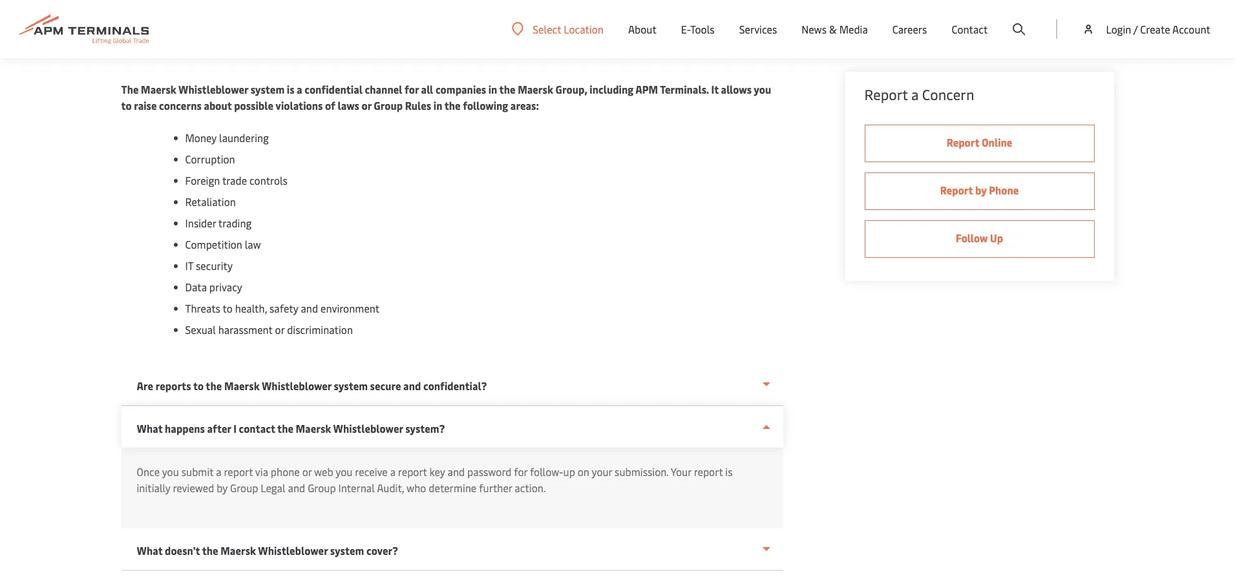 Task type: locate. For each thing, give the bounding box(es) containing it.
system up possible
[[251, 82, 284, 96]]

submit
[[181, 465, 213, 479]]

0 vertical spatial or
[[362, 98, 371, 112]]

a
[[297, 82, 302, 96], [911, 85, 919, 104], [216, 465, 221, 479], [390, 465, 395, 479]]

0 vertical spatial what
[[137, 421, 163, 436]]

1 horizontal spatial group
[[308, 481, 336, 495]]

e-tools button
[[681, 0, 715, 58]]

by left phone
[[975, 183, 987, 197]]

to right reports
[[193, 379, 204, 393]]

news & media
[[802, 22, 868, 36]]

login / create account link
[[1082, 0, 1210, 58]]

a up the violations
[[297, 82, 302, 96]]

0 vertical spatial to
[[121, 98, 132, 112]]

2 horizontal spatial you
[[754, 82, 771, 96]]

maersk right doesn't
[[221, 544, 256, 558]]

group down web
[[308, 481, 336, 495]]

1 vertical spatial system
[[334, 379, 368, 393]]

2 horizontal spatial report
[[694, 465, 723, 479]]

2 vertical spatial system
[[330, 544, 364, 558]]

report by phone
[[940, 183, 1019, 197]]

account
[[1172, 22, 1210, 36]]

news & media button
[[802, 0, 868, 58]]

to down the
[[121, 98, 132, 112]]

for inside the maersk whistleblower system is a confidential channel for all companies in the maersk group, including apm terminals. it allows you to raise concerns about possible violations of laws or group rules in the following areas:
[[405, 82, 419, 96]]

report for report by phone
[[940, 183, 973, 197]]

what inside the what happens after i contact the maersk whistleblower system? dropdown button
[[137, 421, 163, 436]]

the right reports
[[206, 379, 222, 393]]

you
[[754, 82, 771, 96], [162, 465, 179, 479], [336, 465, 352, 479]]

1 vertical spatial report
[[947, 135, 979, 149]]

report left online
[[947, 135, 979, 149]]

it security
[[185, 259, 233, 273]]

by
[[975, 183, 987, 197], [217, 481, 228, 495]]

group down the via
[[230, 481, 258, 495]]

via
[[255, 465, 268, 479]]

what happens after i contact the maersk whistleblower system?
[[137, 421, 445, 436]]

2 what from the top
[[137, 544, 163, 558]]

1 report from the left
[[224, 465, 253, 479]]

raise
[[134, 98, 157, 112]]

is inside 'once you submit a report via phone or web you receive a report key and password for follow-up on your submission. your report is initially reviewed by group legal and group internal audit, who determine further action.'
[[725, 465, 733, 479]]

you right web
[[336, 465, 352, 479]]

0 vertical spatial system
[[251, 82, 284, 96]]

2 horizontal spatial group
[[374, 98, 403, 112]]

group inside the maersk whistleblower system is a confidential channel for all companies in the maersk group, including apm terminals. it allows you to raise concerns about possible violations of laws or group rules in the following areas:
[[374, 98, 403, 112]]

or down threats to health, safety and environment
[[275, 322, 285, 337]]

1 vertical spatial for
[[514, 465, 527, 479]]

report left concern
[[864, 85, 908, 104]]

report left phone
[[940, 183, 973, 197]]

is inside the maersk whistleblower system is a confidential channel for all companies in the maersk group, including apm terminals. it allows you to raise concerns about possible violations of laws or group rules in the following areas:
[[287, 82, 294, 96]]

careers
[[892, 22, 927, 36]]

group,
[[555, 82, 587, 96]]

2 horizontal spatial or
[[362, 98, 371, 112]]

maersk
[[141, 82, 176, 96], [518, 82, 553, 96], [224, 379, 260, 393], [296, 421, 331, 436], [221, 544, 256, 558]]

0 horizontal spatial for
[[405, 82, 419, 96]]

location
[[564, 22, 604, 36]]

0 horizontal spatial is
[[287, 82, 294, 96]]

0 horizontal spatial in
[[433, 98, 442, 112]]

maersk down are reports to the maersk whistleblower system secure and confidential? at the bottom left of page
[[296, 421, 331, 436]]

discrimination
[[287, 322, 353, 337]]

about
[[628, 22, 657, 36]]

whistleblower
[[178, 82, 248, 96], [262, 379, 331, 393], [333, 421, 403, 436], [258, 544, 328, 558]]

1 vertical spatial or
[[275, 322, 285, 337]]

is
[[287, 82, 294, 96], [725, 465, 733, 479]]

to down privacy
[[223, 301, 233, 315]]

report for report a concern
[[864, 85, 908, 104]]

trade
[[222, 173, 247, 187]]

2 horizontal spatial to
[[223, 301, 233, 315]]

0 vertical spatial for
[[405, 82, 419, 96]]

competition
[[185, 237, 242, 251]]

by right reviewed
[[217, 481, 228, 495]]

1 vertical spatial by
[[217, 481, 228, 495]]

contact
[[239, 421, 275, 436]]

and right secure
[[403, 379, 421, 393]]

threats
[[185, 301, 220, 315]]

rules
[[405, 98, 431, 112]]

receive
[[355, 465, 388, 479]]

what inside what doesn't the maersk whistleblower system cover? dropdown button
[[137, 544, 163, 558]]

careers button
[[892, 0, 927, 58]]

for
[[405, 82, 419, 96], [514, 465, 527, 479]]

insider
[[185, 216, 216, 230]]

for left all
[[405, 82, 419, 96]]

and up discrimination
[[301, 301, 318, 315]]

areas:
[[510, 98, 539, 112]]

or right laws
[[362, 98, 371, 112]]

1 vertical spatial is
[[725, 465, 733, 479]]

services button
[[739, 0, 777, 58]]

2 vertical spatial or
[[302, 465, 312, 479]]

sexual
[[185, 322, 216, 337]]

you right allows
[[754, 82, 771, 96]]

maersk up raise
[[141, 82, 176, 96]]

0 vertical spatial report
[[864, 85, 908, 104]]

system left cover?
[[330, 544, 364, 558]]

what for what happens after i contact the maersk whistleblower system?
[[137, 421, 163, 436]]

1 horizontal spatial for
[[514, 465, 527, 479]]

0 vertical spatial is
[[287, 82, 294, 96]]

1 horizontal spatial in
[[488, 82, 497, 96]]

money
[[185, 131, 217, 145]]

2 vertical spatial report
[[940, 183, 973, 197]]

group for laws
[[374, 98, 403, 112]]

report left the via
[[224, 465, 253, 479]]

phone
[[989, 183, 1019, 197]]

0 horizontal spatial to
[[121, 98, 132, 112]]

1 what from the top
[[137, 421, 163, 436]]

0 horizontal spatial by
[[217, 481, 228, 495]]

report by phone link
[[864, 173, 1094, 210]]

data
[[185, 280, 207, 294]]

the right doesn't
[[202, 544, 218, 558]]

about
[[204, 98, 232, 112]]

group down channel
[[374, 98, 403, 112]]

companies
[[436, 82, 486, 96]]

what happens after i contact the maersk whistleblower system? button
[[121, 406, 783, 448]]

1 horizontal spatial or
[[302, 465, 312, 479]]

or left web
[[302, 465, 312, 479]]

a inside the maersk whistleblower system is a confidential channel for all companies in the maersk group, including apm terminals. it allows you to raise concerns about possible violations of laws or group rules in the following areas:
[[297, 82, 302, 96]]

to
[[121, 98, 132, 112], [223, 301, 233, 315], [193, 379, 204, 393]]

1 vertical spatial what
[[137, 544, 163, 558]]

initially
[[137, 481, 170, 495]]

terminals.
[[660, 82, 709, 96]]

and
[[301, 301, 318, 315], [403, 379, 421, 393], [448, 465, 465, 479], [288, 481, 305, 495]]

0 vertical spatial by
[[975, 183, 987, 197]]

laws
[[338, 98, 359, 112]]

system?
[[405, 421, 445, 436]]

1 horizontal spatial to
[[193, 379, 204, 393]]

for up action.
[[514, 465, 527, 479]]

report online link
[[864, 125, 1094, 162]]

what left happens
[[137, 421, 163, 436]]

what left doesn't
[[137, 544, 163, 558]]

3 report from the left
[[694, 465, 723, 479]]

group for legal
[[308, 481, 336, 495]]

create
[[1140, 22, 1170, 36]]

up
[[990, 231, 1003, 245]]

0 horizontal spatial report
[[224, 465, 253, 479]]

in up the following
[[488, 82, 497, 96]]

or
[[362, 98, 371, 112], [275, 322, 285, 337], [302, 465, 312, 479]]

you right once
[[162, 465, 179, 479]]

report right submission. your
[[694, 465, 723, 479]]

1 horizontal spatial is
[[725, 465, 733, 479]]

login / create account
[[1106, 22, 1210, 36]]

in right rules
[[433, 98, 442, 112]]

report up who
[[398, 465, 427, 479]]

following
[[463, 98, 508, 112]]

report
[[224, 465, 253, 479], [398, 465, 427, 479], [694, 465, 723, 479]]

login
[[1106, 22, 1131, 36]]

privacy
[[209, 280, 242, 294]]

are reports to the maersk whistleblower system secure and confidential? button
[[121, 364, 783, 406]]

reports
[[156, 379, 191, 393]]

system left secure
[[334, 379, 368, 393]]

1 horizontal spatial report
[[398, 465, 427, 479]]

the down companies
[[444, 98, 461, 112]]

/
[[1133, 22, 1138, 36]]

a up audit, at bottom
[[390, 465, 395, 479]]

contact
[[952, 22, 988, 36]]

2 vertical spatial to
[[193, 379, 204, 393]]

report
[[864, 85, 908, 104], [947, 135, 979, 149], [940, 183, 973, 197]]

group
[[374, 98, 403, 112], [230, 481, 258, 495], [308, 481, 336, 495]]

i
[[233, 421, 236, 436]]

or inside the maersk whistleblower system is a confidential channel for all companies in the maersk group, including apm terminals. it allows you to raise concerns about possible violations of laws or group rules in the following areas:
[[362, 98, 371, 112]]

the up areas:
[[499, 82, 515, 96]]



Task type: describe. For each thing, give the bounding box(es) containing it.
maersk up areas:
[[518, 82, 553, 96]]

happens
[[165, 421, 205, 436]]

harassment
[[218, 322, 273, 337]]

1 horizontal spatial by
[[975, 183, 987, 197]]

cover?
[[366, 544, 398, 558]]

1 horizontal spatial you
[[336, 465, 352, 479]]

0 horizontal spatial you
[[162, 465, 179, 479]]

for inside 'once you submit a report via phone or web you receive a report key and password for follow-up on your submission. your report is initially reviewed by group legal and group internal audit, who determine further action.'
[[514, 465, 527, 479]]

key
[[430, 465, 445, 479]]

action.
[[515, 481, 546, 495]]

web
[[314, 465, 333, 479]]

law
[[245, 237, 261, 251]]

1 vertical spatial to
[[223, 301, 233, 315]]

and up determine
[[448, 465, 465, 479]]

further
[[479, 481, 512, 495]]

your
[[592, 465, 612, 479]]

and down phone
[[288, 481, 305, 495]]

money laundering
[[185, 131, 269, 145]]

news
[[802, 22, 827, 36]]

0 horizontal spatial or
[[275, 322, 285, 337]]

reviewed
[[173, 481, 214, 495]]

the
[[121, 82, 139, 96]]

about button
[[628, 0, 657, 58]]

legal
[[261, 481, 285, 495]]

foreign
[[185, 173, 220, 187]]

a right submit
[[216, 465, 221, 479]]

2 report from the left
[[398, 465, 427, 479]]

foreign trade controls
[[185, 173, 288, 187]]

select location
[[533, 22, 604, 36]]

whistleblower inside the maersk whistleblower system is a confidential channel for all companies in the maersk group, including apm terminals. it allows you to raise concerns about possible violations of laws or group rules in the following areas:
[[178, 82, 248, 96]]

select
[[533, 22, 561, 36]]

security
[[196, 259, 233, 273]]

&
[[829, 22, 837, 36]]

possible
[[234, 98, 273, 112]]

confidential
[[305, 82, 363, 96]]

retaliation
[[185, 195, 236, 209]]

concern
[[922, 85, 974, 104]]

a left concern
[[911, 85, 919, 104]]

up
[[563, 465, 575, 479]]

it
[[185, 259, 193, 273]]

corruption
[[185, 152, 235, 166]]

report for report online
[[947, 135, 979, 149]]

competition law
[[185, 237, 261, 251]]

sexual harassment or discrimination
[[185, 322, 353, 337]]

internal
[[338, 481, 375, 495]]

follow
[[956, 231, 988, 245]]

allows
[[721, 82, 752, 96]]

contact button
[[952, 0, 988, 58]]

doesn't
[[165, 544, 200, 558]]

select location button
[[512, 22, 604, 36]]

concerns
[[159, 98, 202, 112]]

once
[[137, 465, 160, 479]]

confidential?
[[423, 379, 487, 393]]

by inside 'once you submit a report via phone or web you receive a report key and password for follow-up on your submission. your report is initially reviewed by group legal and group internal audit, who determine further action.'
[[217, 481, 228, 495]]

1 vertical spatial in
[[433, 98, 442, 112]]

including
[[590, 82, 633, 96]]

or inside 'once you submit a report via phone or web you receive a report key and password for follow-up on your submission. your report is initially reviewed by group legal and group internal audit, who determine further action.'
[[302, 465, 312, 479]]

are reports to the maersk whistleblower system secure and confidential?
[[137, 379, 487, 393]]

maersk up 'i'
[[224, 379, 260, 393]]

audit,
[[377, 481, 404, 495]]

report a concern
[[864, 85, 974, 104]]

system inside the maersk whistleblower system is a confidential channel for all companies in the maersk group, including apm terminals. it allows you to raise concerns about possible violations of laws or group rules in the following areas:
[[251, 82, 284, 96]]

tools
[[690, 22, 715, 36]]

the right 'contact'
[[277, 421, 293, 436]]

who
[[407, 481, 426, 495]]

insider trading
[[185, 216, 252, 230]]

e-tools
[[681, 22, 715, 36]]

once you submit a report via phone or web you receive a report key and password for follow-up on your submission. your report is initially reviewed by group legal and group internal audit, who determine further action.
[[137, 465, 733, 495]]

e-
[[681, 22, 690, 36]]

services
[[739, 22, 777, 36]]

what doesn't the maersk whistleblower system cover? button
[[121, 529, 783, 571]]

laundering
[[219, 131, 269, 145]]

safety
[[270, 301, 298, 315]]

determine
[[429, 481, 476, 495]]

threats to health, safety and environment
[[185, 301, 380, 315]]

password
[[467, 465, 511, 479]]

are
[[137, 379, 153, 393]]

you inside the maersk whistleblower system is a confidential channel for all companies in the maersk group, including apm terminals. it allows you to raise concerns about possible violations of laws or group rules in the following areas:
[[754, 82, 771, 96]]

secure
[[370, 379, 401, 393]]

it
[[711, 82, 719, 96]]

follow up link
[[864, 220, 1094, 258]]

online
[[982, 135, 1012, 149]]

the maersk whistleblower system is a confidential channel for all companies in the maersk group, including apm terminals. it allows you to raise concerns about possible violations of laws or group rules in the following areas:
[[121, 82, 771, 112]]

to inside the maersk whistleblower system is a confidential channel for all companies in the maersk group, including apm terminals. it allows you to raise concerns about possible violations of laws or group rules in the following areas:
[[121, 98, 132, 112]]

apm
[[635, 82, 658, 96]]

and inside dropdown button
[[403, 379, 421, 393]]

what for what doesn't the maersk whistleblower system cover?
[[137, 544, 163, 558]]

what doesn't the maersk whistleblower system cover?
[[137, 544, 398, 558]]

to inside dropdown button
[[193, 379, 204, 393]]

channel
[[365, 82, 402, 96]]

follow up
[[956, 231, 1003, 245]]

after
[[207, 421, 231, 436]]

of
[[325, 98, 335, 112]]

all
[[421, 82, 433, 96]]

media
[[839, 22, 868, 36]]

0 horizontal spatial group
[[230, 481, 258, 495]]

follow-
[[530, 465, 563, 479]]

0 vertical spatial in
[[488, 82, 497, 96]]



Task type: vqa. For each thing, say whether or not it's contained in the screenshot.
be associated with When there are issues either due to wrong booking updates from the line, TDO, payment (PTD) issues, seal (export) or any other issue that requires a truck driver to wait, the driver will be sent to the trouble booth/help desk location on the terminal yard. If the issue cannot be resolved immediately, the truck driver will have to leave the terminal.
no



